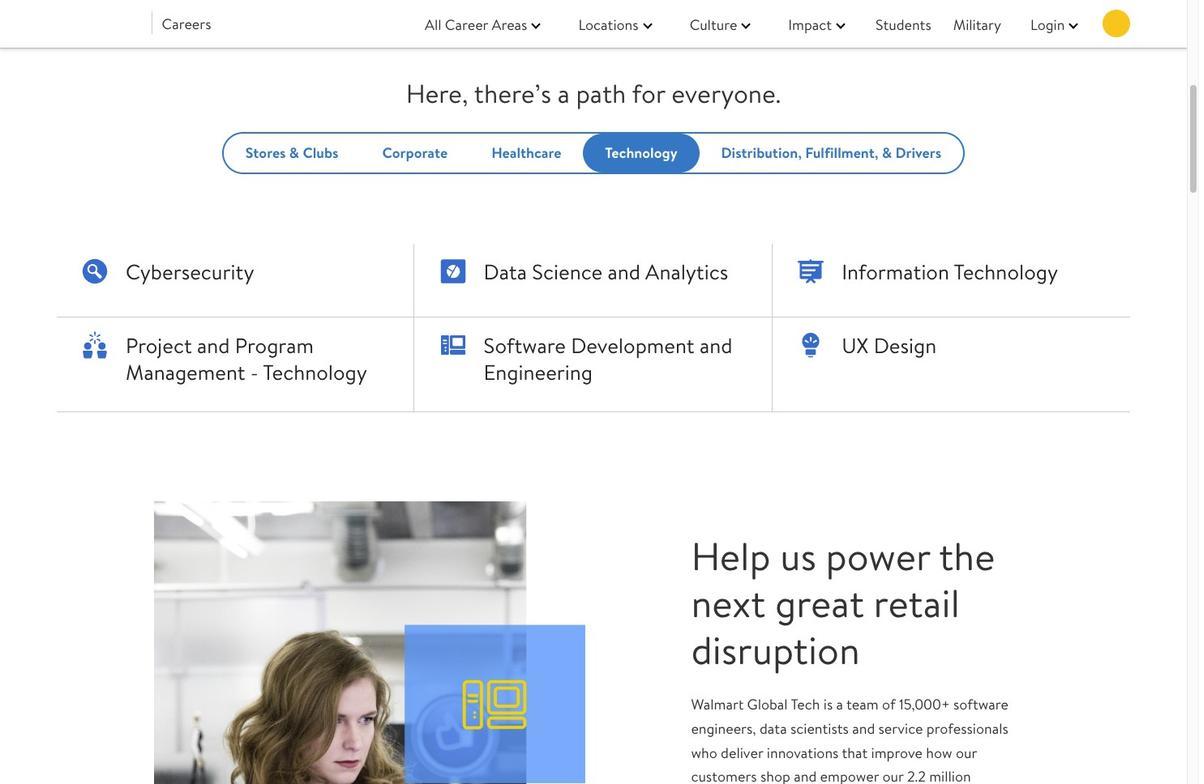 Task type: describe. For each thing, give the bounding box(es) containing it.
analytics
[[645, 257, 728, 286]]

help us power the next great retail disruption
[[691, 530, 995, 677]]

shop
[[760, 767, 790, 785]]

global
[[747, 695, 788, 715]]

software
[[953, 695, 1008, 715]]

locations
[[578, 14, 639, 35]]

locations link
[[564, 13, 660, 36]]

ux design
[[842, 330, 937, 360]]

and inside data science and analytics link
[[608, 257, 640, 286]]

information
[[842, 257, 949, 286]]

that
[[842, 743, 868, 763]]

distribution, fulfillment, & drivers
[[721, 143, 941, 163]]

drivers
[[895, 143, 941, 163]]

areas
[[492, 14, 527, 35]]

0 vertical spatial a
[[557, 75, 570, 111]]

engineers,
[[691, 719, 756, 739]]

healthcare link
[[491, 143, 561, 163]]

2.2
[[907, 767, 926, 785]]

development
[[571, 330, 695, 360]]

culture link
[[675, 13, 759, 36]]

software
[[484, 330, 566, 360]]

information technology
[[842, 257, 1058, 286]]

here,
[[406, 75, 468, 111]]

scientists
[[790, 719, 849, 739]]

everyone.
[[671, 75, 781, 111]]

fulfillment,
[[805, 143, 878, 163]]

who
[[691, 743, 717, 763]]

software development and engineering link
[[414, 317, 772, 412]]

clubs
[[303, 143, 338, 163]]

0 horizontal spatial our
[[882, 767, 904, 785]]

walmart
[[691, 695, 744, 715]]

15,000+
[[899, 695, 950, 715]]

software development and engineering
[[484, 330, 732, 387]]

customers
[[691, 767, 757, 785]]

improve
[[871, 743, 923, 763]]

a inside walmart global tech is a team of 15,000+ software engineers, data scientists and service professionals who deliver innovations that improve how our customers shop and empower our 2.2 mill
[[836, 695, 843, 715]]

careers link
[[56, 12, 211, 36]]

cybersecurity
[[126, 257, 254, 286]]

management
[[126, 358, 245, 387]]

data science and analytics link
[[414, 244, 772, 317]]

corporate link
[[382, 143, 448, 163]]

0 vertical spatial technology
[[605, 143, 677, 163]]

next
[[691, 576, 766, 631]]

innovations
[[767, 743, 839, 763]]

military link
[[946, 13, 1001, 36]]

culture
[[690, 14, 737, 35]]

is
[[823, 695, 833, 715]]

technology link
[[605, 143, 677, 163]]

data science and analytics
[[484, 257, 728, 286]]

deliver
[[721, 743, 763, 763]]

2 & from the left
[[882, 143, 892, 163]]

technology inside information technology link
[[954, 257, 1058, 286]]

retail
[[874, 576, 960, 631]]

healthcare
[[491, 143, 561, 163]]

program
[[235, 330, 314, 360]]

stores & clubs link
[[246, 143, 338, 163]]

stores & clubs
[[246, 143, 338, 163]]

corporate
[[382, 143, 448, 163]]

technology inside project and program management - technology
[[263, 358, 367, 387]]

and down innovations
[[794, 767, 817, 785]]

and inside "software development and engineering"
[[700, 330, 732, 360]]

cybersecurity link
[[56, 244, 414, 317]]

students link
[[868, 13, 931, 36]]

project and program management - technology
[[126, 330, 367, 387]]



Task type: vqa. For each thing, say whether or not it's contained in the screenshot.
Deliver
yes



Task type: locate. For each thing, give the bounding box(es) containing it.
1 horizontal spatial a
[[836, 695, 843, 715]]

our down improve
[[882, 767, 904, 785]]

login link
[[1016, 13, 1087, 36]]

and down team
[[852, 719, 875, 739]]

power
[[826, 530, 930, 584]]

disruption
[[691, 623, 860, 677]]

walmart global tech is a team of 15,000+ software engineers, data scientists and service professionals who deliver innovations that improve how our customers shop and empower our 2.2 mill
[[691, 695, 1008, 785]]

the
[[939, 530, 995, 584]]

project and program management - technology link
[[56, 317, 414, 412]]

&
[[289, 143, 299, 163], [882, 143, 892, 163]]

engineering
[[484, 358, 593, 387]]

data
[[484, 257, 527, 286]]

science
[[532, 257, 602, 286]]

-
[[250, 358, 258, 387]]

Walmart Global Tech is a team of 15,000+ software engineers, data scientists and service professionals who deliver innovations that improve how our customers shop and empower our 2.2 mill text field
[[691, 693, 1033, 785]]

how
[[926, 743, 952, 763]]

and left -
[[197, 330, 230, 360]]

stores
[[246, 143, 286, 163]]

project
[[126, 330, 192, 360]]

a right is
[[836, 695, 843, 715]]

all
[[425, 14, 441, 35]]

professionals
[[926, 719, 1008, 739]]

technology
[[605, 143, 677, 163], [954, 257, 1058, 286], [263, 358, 367, 387]]

1 & from the left
[[289, 143, 299, 163]]

for
[[632, 75, 665, 111]]

careers
[[162, 14, 211, 34]]

distribution, fulfillment, & drivers link
[[721, 143, 941, 163]]

and down analytics
[[700, 330, 732, 360]]

1 horizontal spatial &
[[882, 143, 892, 163]]

& left 'clubs'
[[289, 143, 299, 163]]

and right the science
[[608, 257, 640, 286]]

ux
[[842, 330, 869, 360]]

a
[[557, 75, 570, 111], [836, 695, 843, 715]]

path
[[576, 75, 626, 111]]

and inside project and program management - technology
[[197, 330, 230, 360]]

team
[[846, 695, 879, 715]]

design
[[874, 330, 937, 360]]

us
[[780, 530, 816, 584]]

distribution,
[[721, 143, 802, 163]]

our
[[956, 743, 977, 763], [882, 767, 904, 785]]

1 horizontal spatial technology
[[605, 143, 677, 163]]

data
[[760, 719, 787, 739]]

0 horizontal spatial &
[[289, 143, 299, 163]]

empower
[[820, 767, 879, 785]]

military
[[953, 14, 1001, 35]]

tech
[[791, 695, 820, 715]]

home ecommerce feature 2 female image
[[154, 476, 585, 785]]

0 vertical spatial our
[[956, 743, 977, 763]]

great
[[775, 576, 864, 631]]

impact
[[788, 14, 832, 35]]

our down professionals in the right of the page
[[956, 743, 977, 763]]

a left path
[[557, 75, 570, 111]]

impact link
[[774, 13, 854, 36]]

there's
[[474, 75, 551, 111]]

ux design link
[[772, 317, 1130, 412]]

section
[[0, 0, 1187, 49]]

here, there's a path for everyone.
[[406, 75, 781, 111]]

1 vertical spatial technology
[[954, 257, 1058, 286]]

login
[[1030, 14, 1065, 35]]

2 vertical spatial technology
[[263, 358, 367, 387]]

all career areas link
[[410, 13, 549, 36]]

career
[[445, 14, 488, 35]]

1 horizontal spatial our
[[956, 743, 977, 763]]

1 vertical spatial a
[[836, 695, 843, 715]]

service
[[878, 719, 923, 739]]

all career areas
[[425, 14, 527, 35]]

1 vertical spatial our
[[882, 767, 904, 785]]

0 horizontal spatial a
[[557, 75, 570, 111]]

0 horizontal spatial technology
[[263, 358, 367, 387]]

and
[[608, 257, 640, 286], [197, 330, 230, 360], [700, 330, 732, 360], [852, 719, 875, 739], [794, 767, 817, 785]]

information technology link
[[772, 244, 1130, 317]]

& left drivers
[[882, 143, 892, 163]]

help
[[691, 530, 771, 584]]

of
[[882, 695, 896, 715]]

2 horizontal spatial technology
[[954, 257, 1058, 286]]

students
[[876, 14, 931, 35]]



